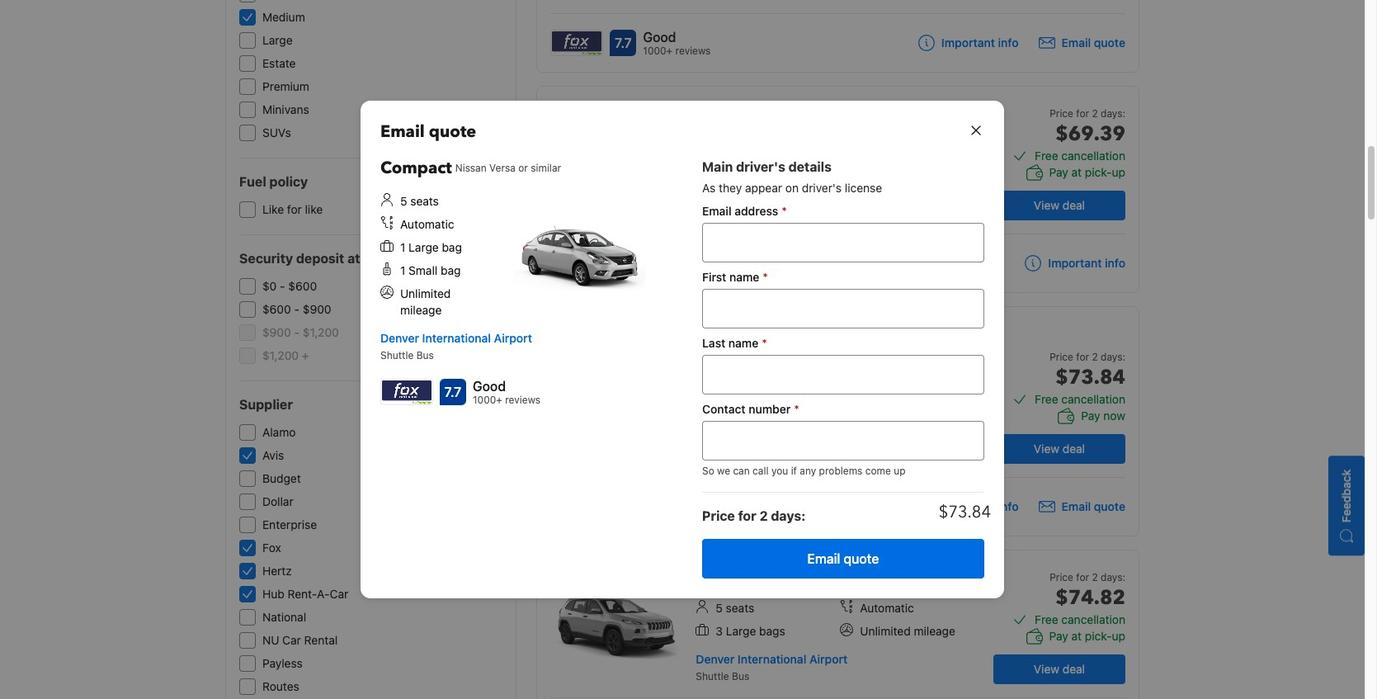 Task type: locate. For each thing, give the bounding box(es) containing it.
hub
[[262, 587, 285, 601]]

versa
[[490, 162, 516, 174], [805, 325, 831, 338]]

5 seats for compact
[[400, 194, 439, 208]]

email quote button for important info button to the bottom
[[1039, 499, 1126, 515]]

deal down $74.82
[[1063, 662, 1085, 676]]

0 horizontal spatial 1 small bag
[[400, 263, 461, 277]]

or
[[518, 162, 528, 174], [834, 325, 844, 338], [805, 569, 815, 581]]

similar inside suv jeep cherokee or similar
[[818, 569, 848, 581]]

1 vertical spatial name
[[729, 336, 759, 350]]

bags
[[759, 160, 786, 174], [759, 624, 786, 638]]

2 suv from the top
[[696, 564, 729, 586]]

info
[[998, 35, 1019, 49], [1105, 256, 1126, 270], [998, 499, 1019, 513]]

$1,200 up +
[[303, 325, 339, 339]]

0 vertical spatial $600
[[288, 279, 317, 293]]

denver international airport button inside email quote dialog
[[381, 331, 532, 345]]

0 vertical spatial compact
[[381, 157, 452, 179]]

0 vertical spatial pay at pick-up
[[1050, 165, 1126, 179]]

pick-
[[1085, 165, 1112, 179], [363, 251, 396, 266], [1085, 629, 1112, 643]]

free for $74.82
[[1035, 612, 1059, 626]]

pay at pick-up down $69.39
[[1050, 165, 1126, 179]]

5 for compact
[[400, 194, 407, 208]]

$600 - $900
[[262, 302, 331, 316]]

product card group inside email quote dialog
[[381, 154, 673, 435]]

suv left jeep
[[696, 564, 729, 586]]

3 view deal button from the top
[[994, 655, 1126, 684]]

1 vertical spatial -
[[294, 302, 300, 316]]

driver's up the appear
[[736, 159, 786, 174]]

2 for $73.84
[[1092, 351, 1098, 363]]

2 up pay now
[[1092, 351, 1098, 363]]

suv up main
[[696, 100, 729, 122]]

1 vertical spatial $73.84
[[939, 501, 991, 523]]

1 cancellation from the top
[[1062, 149, 1126, 163]]

email quote dialog
[[341, 81, 1024, 618]]

1 horizontal spatial or
[[805, 569, 815, 581]]

days: for $74.82
[[1101, 571, 1126, 584]]

pay at pick-up
[[1050, 165, 1126, 179], [1050, 629, 1126, 643]]

1 large bag inside email quote dialog
[[400, 240, 462, 254]]

or inside email quote dialog
[[518, 162, 528, 174]]

view deal button for $74.82
[[994, 655, 1126, 684]]

1 vertical spatial versa
[[805, 325, 831, 338]]

2 view deal from the top
[[1034, 442, 1085, 456]]

0 vertical spatial info
[[998, 35, 1019, 49]]

7.7 element
[[440, 379, 466, 405]]

suv for suv
[[696, 100, 729, 122]]

3 down suv jeep cherokee or similar
[[716, 624, 723, 638]]

at for $69.39
[[1072, 165, 1082, 179]]

seats for suv
[[726, 601, 755, 615]]

email quote button for the topmost important info button
[[1039, 35, 1126, 51]]

1 vertical spatial 3
[[716, 624, 723, 638]]

2 for $69.39
[[1092, 107, 1098, 120]]

1 vertical spatial small
[[869, 381, 898, 395]]

2 vertical spatial view deal button
[[994, 655, 1126, 684]]

1 horizontal spatial 5
[[716, 601, 723, 615]]

0 vertical spatial suv
[[696, 100, 729, 122]]

national
[[262, 610, 306, 624]]

for
[[1077, 107, 1090, 120], [287, 202, 302, 216], [1077, 351, 1090, 363], [738, 508, 757, 523], [1077, 571, 1090, 584]]

we
[[717, 465, 730, 477]]

2 up $69.39
[[1092, 107, 1098, 120]]

good
[[473, 379, 506, 394]]

0 vertical spatial important
[[942, 35, 995, 49]]

free down $74.82
[[1035, 612, 1059, 626]]

email quote button
[[1039, 35, 1126, 51], [1039, 499, 1126, 515], [702, 539, 985, 579]]

1 vertical spatial view deal
[[1034, 442, 1085, 456]]

2 vertical spatial free cancellation
[[1035, 612, 1126, 626]]

deal for $73.84
[[1063, 442, 1085, 456]]

view deal button for $73.84
[[994, 434, 1126, 464]]

1 vertical spatial deal
[[1063, 442, 1085, 456]]

so we can call you if any problems come up alert
[[702, 464, 985, 479]]

price inside email quote dialog
[[702, 508, 735, 523]]

as
[[702, 181, 716, 195]]

1 vertical spatial compact nissan versa or similar
[[696, 320, 877, 343]]

1 horizontal spatial seats
[[726, 601, 755, 615]]

* down on
[[782, 204, 787, 218]]

5 seats inside email quote dialog
[[400, 194, 439, 208]]

3 view from the top
[[1034, 662, 1060, 676]]

0 vertical spatial free cancellation
[[1035, 149, 1126, 163]]

3 large bags up the appear
[[716, 160, 786, 174]]

1 horizontal spatial compact
[[696, 320, 768, 343]]

free down $69.39
[[1035, 149, 1059, 163]]

2 horizontal spatial or
[[834, 325, 844, 338]]

0 vertical spatial $900
[[303, 302, 331, 316]]

$73.84
[[1056, 364, 1126, 391], [939, 501, 991, 523]]

last
[[702, 336, 726, 350]]

supplied by fox image
[[552, 31, 603, 55], [381, 380, 433, 404]]

0 vertical spatial pay
[[1050, 165, 1069, 179]]

1 suv from the top
[[696, 100, 729, 122]]

* right "first" at right
[[763, 270, 768, 284]]

2 down call
[[760, 508, 768, 523]]

2 free from the top
[[1035, 392, 1059, 406]]

unlimited inside email quote dialog
[[400, 286, 451, 300]]

for up $69.39
[[1077, 107, 1090, 120]]

view deal button down $69.39
[[994, 191, 1126, 220]]

$1,200
[[303, 325, 339, 339], [262, 348, 299, 362]]

0 vertical spatial small
[[409, 263, 438, 277]]

pay down $69.39
[[1050, 165, 1069, 179]]

can
[[733, 465, 750, 477]]

0 horizontal spatial seats
[[410, 194, 439, 208]]

quote
[[1094, 35, 1126, 49], [429, 121, 476, 143], [1094, 499, 1126, 513], [844, 551, 879, 566]]

car right nu
[[282, 633, 301, 647]]

3 large bags
[[716, 160, 786, 174], [716, 624, 786, 638]]

small
[[409, 263, 438, 277], [869, 381, 898, 395]]

they
[[719, 181, 742, 195]]

0 vertical spatial name
[[730, 270, 760, 284]]

days: down if
[[771, 508, 806, 523]]

1 deal from the top
[[1063, 198, 1085, 212]]

2 inside price for 2 days: $69.39
[[1092, 107, 1098, 120]]

2 vertical spatial similar
[[818, 569, 848, 581]]

bags up the appear
[[759, 160, 786, 174]]

2 vertical spatial free
[[1035, 612, 1059, 626]]

0 vertical spatial 3
[[716, 160, 723, 174]]

3 view deal from the top
[[1034, 662, 1085, 676]]

compact nissan versa or similar
[[381, 157, 561, 179], [696, 320, 877, 343]]

0 vertical spatial car
[[330, 587, 349, 601]]

automatic for suv
[[860, 601, 914, 615]]

2 inside price for 2 days: $73.84
[[1092, 351, 1098, 363]]

compact nissan versa or similar inside email quote dialog
[[381, 157, 561, 179]]

international inside denver international airport shuttle bus
[[422, 331, 491, 345]]

0 vertical spatial driver's
[[736, 159, 786, 174]]

3 free cancellation from the top
[[1035, 612, 1126, 626]]

5 seats
[[400, 194, 439, 208], [716, 601, 755, 615]]

2 deal from the top
[[1063, 442, 1085, 456]]

pick- right deposit
[[363, 251, 396, 266]]

cancellation up pay now
[[1062, 392, 1126, 406]]

3 cancellation from the top
[[1062, 612, 1126, 626]]

$900 up $900 - $1,200
[[303, 302, 331, 316]]

1 3 from the top
[[716, 160, 723, 174]]

up
[[1112, 165, 1126, 179], [396, 251, 412, 266], [894, 465, 906, 477], [1112, 629, 1126, 643]]

- for $900
[[294, 325, 300, 339]]

price inside price for 2 days: $69.39
[[1050, 107, 1074, 120]]

1 vertical spatial supplied by fox image
[[381, 380, 433, 404]]

important info
[[942, 35, 1019, 49], [1049, 256, 1126, 270], [942, 499, 1019, 513]]

view deal down $74.82
[[1034, 662, 1085, 676]]

2 horizontal spatial unlimited mileage
[[860, 624, 956, 638]]

7.7
[[445, 385, 462, 399]]

- up $900 - $1,200
[[294, 302, 300, 316]]

5 inside email quote dialog
[[400, 194, 407, 208]]

2 horizontal spatial mileage
[[914, 624, 956, 638]]

$900
[[303, 302, 331, 316], [262, 325, 291, 339]]

at down $69.39
[[1072, 165, 1082, 179]]

product card group containing $74.82
[[537, 550, 1140, 699]]

1 vertical spatial automatic
[[860, 601, 914, 615]]

free
[[1035, 149, 1059, 163], [1035, 392, 1059, 406], [1035, 612, 1059, 626]]

3 up as
[[716, 160, 723, 174]]

bags down suv jeep cherokee or similar
[[759, 624, 786, 638]]

days: inside price for 2 days: $73.84
[[1101, 351, 1126, 363]]

1 vertical spatial free cancellation
[[1035, 392, 1126, 406]]

2 up $74.82
[[1092, 571, 1098, 584]]

3 deal from the top
[[1063, 662, 1085, 676]]

product card group containing compact
[[381, 154, 673, 435]]

pay for $74.82
[[1050, 629, 1069, 643]]

deal
[[1063, 198, 1085, 212], [1063, 442, 1085, 456], [1063, 662, 1085, 676]]

1 vertical spatial $1,200
[[262, 348, 299, 362]]

1 horizontal spatial 5 seats
[[716, 601, 755, 615]]

seats
[[410, 194, 439, 208], [726, 601, 755, 615]]

days: up now
[[1101, 351, 1126, 363]]

cherokee
[[758, 569, 803, 581]]

important for important info button to the middle
[[1049, 256, 1102, 270]]

days: inside price for 2 days: $74.82
[[1101, 571, 1126, 584]]

1 vertical spatial suv
[[696, 564, 729, 586]]

$73.84 inside email quote dialog
[[939, 501, 991, 523]]

payless
[[262, 656, 303, 670]]

nissan inside email quote dialog
[[455, 162, 487, 174]]

denver international airport shuttle bus inside email quote dialog
[[381, 331, 532, 362]]

nu car rental
[[262, 633, 338, 647]]

bag
[[442, 240, 462, 254], [441, 263, 461, 277], [758, 381, 778, 395], [901, 381, 921, 395]]

0 vertical spatial mileage
[[400, 303, 442, 317]]

pick- for $74.82
[[1085, 629, 1112, 643]]

0 vertical spatial email quote button
[[1039, 35, 1126, 51]]

1 vertical spatial compact
[[696, 320, 768, 343]]

free cancellation down $74.82
[[1035, 612, 1126, 626]]

* for first name *
[[763, 270, 768, 284]]

car
[[330, 587, 349, 601], [282, 633, 301, 647]]

pick- down $74.82
[[1085, 629, 1112, 643]]

* right last
[[762, 336, 767, 350]]

2 vertical spatial pick-
[[1085, 629, 1112, 643]]

1 horizontal spatial $900
[[303, 302, 331, 316]]

pick- down $69.39
[[1085, 165, 1112, 179]]

price for 2 days: $73.84
[[1050, 351, 1126, 391]]

3 large bags down jeep
[[716, 624, 786, 638]]

none text field inside email quote dialog
[[702, 289, 985, 329]]

0 vertical spatial 3 large bags
[[716, 160, 786, 174]]

airport inside denver international airport shuttle bus
[[494, 331, 532, 345]]

$600 up $600 - $900
[[288, 279, 317, 293]]

2 inside price for 2 days: $74.82
[[1092, 571, 1098, 584]]

free cancellation down $69.39
[[1035, 149, 1126, 163]]

None text field
[[702, 355, 985, 395]]

pay
[[1050, 165, 1069, 179], [1082, 409, 1101, 423], [1050, 629, 1069, 643]]

2
[[1092, 107, 1098, 120], [1092, 351, 1098, 363], [760, 508, 768, 523], [1092, 571, 1098, 584]]

*
[[782, 204, 787, 218], [763, 270, 768, 284], [762, 336, 767, 350], [794, 402, 800, 416]]

1 vertical spatial info
[[1105, 256, 1126, 270]]

0 vertical spatial supplied by fox image
[[552, 31, 603, 55]]

1 horizontal spatial compact nissan versa or similar
[[696, 320, 877, 343]]

1 vertical spatial 1 large bag
[[716, 381, 778, 395]]

airport
[[810, 188, 848, 202], [494, 331, 532, 345], [810, 432, 848, 446], [810, 652, 848, 666]]

1 free from the top
[[1035, 149, 1059, 163]]

name right last
[[729, 336, 759, 350]]

0 horizontal spatial nissan
[[455, 162, 487, 174]]

compact inside email quote dialog
[[381, 157, 452, 179]]

for down can
[[738, 508, 757, 523]]

* for email address *
[[782, 204, 787, 218]]

1 small bag
[[400, 263, 461, 277], [860, 381, 921, 395]]

driver's down details
[[802, 181, 842, 195]]

for inside price for 2 days: $69.39
[[1077, 107, 1090, 120]]

product card group
[[537, 0, 1146, 73], [537, 86, 1146, 293], [381, 154, 673, 435], [537, 306, 1146, 536], [537, 550, 1140, 699]]

suv jeep cherokee or similar
[[696, 564, 848, 586]]

view deal button down $74.82
[[994, 655, 1126, 684]]

view for $69.39
[[1034, 198, 1060, 212]]

view deal button
[[994, 191, 1126, 220], [994, 434, 1126, 464], [994, 655, 1126, 684]]

1 vertical spatial similar
[[846, 325, 877, 338]]

$900 up the $1,200 +
[[262, 325, 291, 339]]

0 vertical spatial compact nissan versa or similar
[[381, 157, 561, 179]]

2 view deal button from the top
[[994, 434, 1126, 464]]

seats inside email quote dialog
[[410, 194, 439, 208]]

0 horizontal spatial mileage
[[400, 303, 442, 317]]

product card group containing important info
[[537, 0, 1146, 73]]

unlimited
[[400, 286, 451, 300], [716, 404, 767, 418], [860, 624, 911, 638]]

3 free from the top
[[1035, 612, 1059, 626]]

1 vertical spatial 5 seats
[[716, 601, 755, 615]]

1 free cancellation from the top
[[1035, 149, 1126, 163]]

pay left now
[[1082, 409, 1101, 423]]

0 vertical spatial automatic
[[400, 217, 454, 231]]

* for contact number *
[[794, 402, 800, 416]]

1 bags from the top
[[759, 160, 786, 174]]

shuttle inside denver international airport shuttle bus
[[381, 349, 414, 362]]

up inside alert
[[894, 465, 906, 477]]

$600 down $0
[[262, 302, 291, 316]]

0 horizontal spatial versa
[[490, 162, 516, 174]]

free for $69.39
[[1035, 149, 1059, 163]]

2 vertical spatial at
[[1072, 629, 1082, 643]]

2 pay at pick-up from the top
[[1050, 629, 1126, 643]]

* for last name *
[[762, 336, 767, 350]]

similar
[[531, 162, 561, 174], [846, 325, 877, 338], [818, 569, 848, 581]]

2 vertical spatial -
[[294, 325, 300, 339]]

view deal button down pay now
[[994, 434, 1126, 464]]

* right the number
[[794, 402, 800, 416]]

1 view from the top
[[1034, 198, 1060, 212]]

automatic inside email quote dialog
[[400, 217, 454, 231]]

1 vertical spatial driver's
[[802, 181, 842, 195]]

$0
[[262, 279, 277, 293]]

2 view from the top
[[1034, 442, 1060, 456]]

view
[[1034, 198, 1060, 212], [1034, 442, 1060, 456], [1034, 662, 1060, 676]]

days: up $74.82
[[1101, 571, 1126, 584]]

name right "first" at right
[[730, 270, 760, 284]]

1 horizontal spatial nissan
[[771, 325, 802, 338]]

1 large bag
[[400, 240, 462, 254], [716, 381, 778, 395]]

large
[[262, 33, 293, 47], [726, 160, 756, 174], [409, 240, 439, 254], [724, 381, 754, 395], [726, 624, 756, 638]]

- for $0
[[280, 279, 285, 293]]

cancellation down $74.82
[[1062, 612, 1126, 626]]

view deal down $69.39
[[1034, 198, 1085, 212]]

so
[[702, 465, 715, 477]]

view deal for $73.84
[[1034, 442, 1085, 456]]

free cancellation up pay now
[[1035, 392, 1126, 406]]

none telephone field inside email quote dialog
[[702, 421, 985, 461]]

2 cancellation from the top
[[1062, 392, 1126, 406]]

at down $74.82
[[1072, 629, 1082, 643]]

info for important info button to the middle
[[1105, 256, 1126, 270]]

1 view deal button from the top
[[994, 191, 1126, 220]]

or inside suv jeep cherokee or similar
[[805, 569, 815, 581]]

0 vertical spatial view
[[1034, 198, 1060, 212]]

days: inside price for 2 days: $69.39
[[1101, 107, 1126, 120]]

$73.84 inside price for 2 days: $73.84
[[1056, 364, 1126, 391]]

0 vertical spatial cancellation
[[1062, 149, 1126, 163]]

- right $0
[[280, 279, 285, 293]]

1 vertical spatial unlimited mileage
[[716, 404, 811, 418]]

free cancellation for $73.84
[[1035, 392, 1126, 406]]

pay down $74.82
[[1050, 629, 1069, 643]]

1
[[400, 240, 406, 254], [400, 263, 406, 277], [716, 381, 721, 395], [860, 381, 866, 395]]

1 vertical spatial 5
[[716, 601, 723, 615]]

reviews
[[505, 394, 541, 406]]

automatic
[[400, 217, 454, 231], [860, 601, 914, 615]]

similar for 1 small bag
[[531, 162, 561, 174]]

bus inside denver international airport shuttle bus
[[417, 349, 434, 362]]

like
[[305, 202, 323, 216]]

1 horizontal spatial versa
[[805, 325, 831, 338]]

similar inside email quote dialog
[[531, 162, 561, 174]]

0 vertical spatial view deal
[[1034, 198, 1085, 212]]

suv for suv jeep cherokee or similar
[[696, 564, 729, 586]]

-
[[280, 279, 285, 293], [294, 302, 300, 316], [294, 325, 300, 339]]

deal down pay now
[[1063, 442, 1085, 456]]

free down price for 2 days: $73.84
[[1035, 392, 1059, 406]]

0 vertical spatial 1 small bag
[[400, 263, 461, 277]]

None email field
[[702, 223, 985, 262]]

at
[[1072, 165, 1082, 179], [348, 251, 360, 266], [1072, 629, 1082, 643]]

for up $74.82
[[1077, 571, 1090, 584]]

cancellation down $69.39
[[1062, 149, 1126, 163]]

product card group containing $69.39
[[537, 86, 1146, 293]]

0 vertical spatial at
[[1072, 165, 1082, 179]]

for inside price for 2 days: $73.84
[[1077, 351, 1090, 363]]

bus
[[732, 206, 750, 219], [417, 349, 434, 362], [732, 450, 750, 462], [732, 670, 750, 683]]

pay at pick-up down $74.82
[[1050, 629, 1126, 643]]

None telephone field
[[702, 421, 985, 461]]

1 horizontal spatial $73.84
[[1056, 364, 1126, 391]]

shuttle
[[696, 206, 729, 219], [381, 349, 414, 362], [696, 450, 729, 462], [696, 670, 729, 683]]

for inside price for 2 days: $74.82
[[1077, 571, 1090, 584]]

0 vertical spatial -
[[280, 279, 285, 293]]

$1,200 left +
[[262, 348, 299, 362]]

free for $73.84
[[1035, 392, 1059, 406]]

supplied by rc - fox image
[[552, 251, 603, 276]]

1 horizontal spatial small
[[869, 381, 898, 395]]

deal down $69.39
[[1063, 198, 1085, 212]]

0 horizontal spatial $73.84
[[939, 501, 991, 523]]

price inside price for 2 days: $74.82
[[1050, 571, 1074, 584]]

denver international airport shuttle bus
[[696, 188, 848, 219], [381, 331, 532, 362], [696, 432, 848, 462], [696, 652, 848, 683]]

2 3 from the top
[[716, 624, 723, 638]]

denver
[[696, 188, 735, 202], [381, 331, 419, 345], [696, 432, 735, 446], [696, 652, 735, 666]]

2 free cancellation from the top
[[1035, 392, 1126, 406]]

international
[[738, 188, 807, 202], [422, 331, 491, 345], [738, 432, 807, 446], [738, 652, 807, 666]]

0 horizontal spatial or
[[518, 162, 528, 174]]

free cancellation for $69.39
[[1035, 149, 1126, 163]]

days: up $69.39
[[1101, 107, 1126, 120]]

price element
[[939, 501, 991, 523]]

2 vertical spatial deal
[[1063, 662, 1085, 676]]

- down $600 - $900
[[294, 325, 300, 339]]

0 vertical spatial or
[[518, 162, 528, 174]]

like
[[262, 202, 284, 216]]

1 vertical spatial free
[[1035, 392, 1059, 406]]

view deal down pay now
[[1034, 442, 1085, 456]]

1 horizontal spatial 1 small bag
[[860, 381, 921, 395]]

None text field
[[702, 289, 985, 329]]

deal for $74.82
[[1063, 662, 1085, 676]]

0 horizontal spatial 5
[[400, 194, 407, 208]]

pay at pick-up for $74.82
[[1050, 629, 1126, 643]]

for for $74.82
[[1077, 571, 1090, 584]]

for up pay now
[[1077, 351, 1090, 363]]

or for bags
[[805, 569, 815, 581]]

2 vertical spatial view
[[1034, 662, 1060, 676]]

name for last name
[[729, 336, 759, 350]]

at right deposit
[[348, 251, 360, 266]]

car right rent-
[[330, 587, 349, 601]]

1 view deal from the top
[[1034, 198, 1085, 212]]

email quote
[[1062, 35, 1126, 49], [381, 121, 476, 143], [1062, 499, 1126, 513], [808, 551, 879, 566]]

0 vertical spatial unlimited
[[400, 286, 451, 300]]

price
[[1050, 107, 1074, 120], [1050, 351, 1074, 363], [702, 508, 735, 523], [1050, 571, 1074, 584]]

price inside price for 2 days: $73.84
[[1050, 351, 1074, 363]]

1 horizontal spatial driver's
[[802, 181, 842, 195]]

denver international airport button for product card group containing $69.39
[[696, 188, 848, 202]]

airport for denver international airport button related to product card group containing $69.39
[[810, 188, 848, 202]]

1 vertical spatial $900
[[262, 325, 291, 339]]

mileage
[[400, 303, 442, 317], [770, 404, 811, 418], [914, 624, 956, 638]]

1 pay at pick-up from the top
[[1050, 165, 1126, 179]]



Task type: vqa. For each thing, say whether or not it's contained in the screenshot.
telephone field
yes



Task type: describe. For each thing, give the bounding box(es) containing it.
routes
[[262, 679, 299, 693]]

1 vertical spatial important info button
[[1025, 255, 1126, 272]]

seats for compact
[[410, 194, 439, 208]]

cancellation for $74.82
[[1062, 612, 1126, 626]]

1 vertical spatial 1 small bag
[[860, 381, 921, 395]]

2 vertical spatial info
[[998, 499, 1019, 513]]

1 vertical spatial $600
[[262, 302, 291, 316]]

license
[[845, 181, 882, 195]]

cancellation for $73.84
[[1062, 392, 1126, 406]]

budget
[[262, 471, 301, 485]]

view for $73.84
[[1034, 442, 1060, 456]]

1 horizontal spatial supplied by fox image
[[552, 31, 603, 55]]

$900 - $1,200
[[262, 325, 339, 339]]

info for the topmost important info button
[[998, 35, 1019, 49]]

or for bag
[[518, 162, 528, 174]]

1 horizontal spatial unlimited mileage
[[716, 404, 811, 418]]

2 vertical spatial important info
[[942, 499, 1019, 513]]

view deal button for $69.39
[[994, 191, 1126, 220]]

supplied by fox image inside email quote dialog
[[381, 380, 433, 404]]

estate
[[262, 56, 296, 70]]

1 vertical spatial at
[[348, 251, 360, 266]]

now
[[1104, 409, 1126, 423]]

jeep
[[733, 569, 755, 581]]

customer rating 7.7 good element
[[473, 376, 541, 396]]

5 seats for suv
[[716, 601, 755, 615]]

days: inside email quote dialog
[[771, 508, 806, 523]]

price for $69.39
[[1050, 107, 1074, 120]]

pay at pick-up for $69.39
[[1050, 165, 1126, 179]]

any
[[800, 465, 816, 477]]

days: for $73.84
[[1101, 351, 1126, 363]]

2 bags from the top
[[759, 624, 786, 638]]

$0 - $600
[[262, 279, 317, 293]]

so we can call you if any problems come up
[[702, 465, 906, 477]]

1 horizontal spatial 1 large bag
[[716, 381, 778, 395]]

2 for $74.82
[[1092, 571, 1098, 584]]

main driver's details as they appear on driver's license
[[702, 159, 882, 195]]

2 vertical spatial important info button
[[919, 499, 1019, 515]]

at for $74.82
[[1072, 629, 1082, 643]]

contact number *
[[702, 402, 800, 416]]

deal for $69.39
[[1063, 198, 1085, 212]]

price for 2 days: $69.39
[[1050, 107, 1126, 148]]

price for $74.82
[[1050, 571, 1074, 584]]

appear
[[745, 181, 783, 195]]

feedback
[[1340, 470, 1354, 523]]

hertz
[[262, 564, 292, 578]]

versa inside email quote dialog
[[490, 162, 516, 174]]

2 vertical spatial important
[[942, 499, 995, 513]]

2 vertical spatial unlimited mileage
[[860, 624, 956, 638]]

main
[[702, 159, 733, 174]]

premium
[[262, 79, 309, 93]]

1 horizontal spatial mileage
[[770, 404, 811, 418]]

1 vertical spatial car
[[282, 633, 301, 647]]

alamo
[[262, 425, 296, 439]]

price for 2 days: $74.82
[[1050, 571, 1126, 612]]

first
[[702, 270, 727, 284]]

mileage inside email quote dialog
[[400, 303, 442, 317]]

$74.82
[[1056, 584, 1126, 612]]

view deal for $69.39
[[1034, 198, 1085, 212]]

name for first name
[[730, 270, 760, 284]]

last name *
[[702, 336, 767, 350]]

rent-
[[288, 587, 317, 601]]

1 horizontal spatial $1,200
[[303, 325, 339, 339]]

1 vertical spatial pick-
[[363, 251, 396, 266]]

important for the topmost important info button
[[942, 35, 995, 49]]

address
[[735, 204, 779, 218]]

suvs
[[262, 125, 291, 139]]

contact
[[702, 402, 746, 416]]

pick- for $69.39
[[1085, 165, 1112, 179]]

1 vertical spatial nissan
[[771, 325, 802, 338]]

rental
[[304, 633, 338, 647]]

1 vertical spatial or
[[834, 325, 844, 338]]

feedback button
[[1329, 456, 1365, 556]]

1 3 large bags from the top
[[716, 160, 786, 174]]

for inside email quote dialog
[[738, 508, 757, 523]]

1 vertical spatial important info
[[1049, 256, 1126, 270]]

nu
[[262, 633, 279, 647]]

cancellation for $69.39
[[1062, 149, 1126, 163]]

pay for $73.84
[[1082, 409, 1101, 423]]

dollar
[[262, 494, 294, 508]]

if
[[791, 465, 797, 477]]

denver inside denver international airport shuttle bus
[[381, 331, 419, 345]]

$1,200 +
[[262, 348, 309, 362]]

hub rent-a-car
[[262, 587, 349, 601]]

for for $73.84
[[1077, 351, 1090, 363]]

none email field inside email quote dialog
[[702, 223, 985, 262]]

unlimited mileage inside email quote dialog
[[400, 286, 451, 317]]

denver international airport button for product card group containing $74.82
[[696, 652, 848, 666]]

2 3 large bags from the top
[[716, 624, 786, 638]]

product card group containing $73.84
[[537, 306, 1146, 536]]

you
[[772, 465, 788, 477]]

days: for $69.39
[[1101, 107, 1126, 120]]

security
[[239, 251, 293, 266]]

good 1000+ reviews
[[473, 379, 541, 406]]

for for $69.39
[[1077, 107, 1090, 120]]

2 vertical spatial unlimited
[[860, 624, 911, 638]]

0 horizontal spatial $900
[[262, 325, 291, 339]]

0 vertical spatial important info button
[[919, 35, 1019, 51]]

fuel
[[239, 174, 266, 189]]

1000+
[[473, 394, 503, 406]]

policy
[[269, 174, 308, 189]]

email quote button inside dialog
[[702, 539, 985, 579]]

on
[[786, 181, 799, 195]]

$69.39
[[1056, 121, 1126, 148]]

automatic for compact
[[400, 217, 454, 231]]

minivans
[[262, 102, 309, 116]]

- for $600
[[294, 302, 300, 316]]

2 inside email quote dialog
[[760, 508, 768, 523]]

airport for denver international airport button associated with product card group containing $74.82
[[810, 652, 848, 666]]

+
[[302, 348, 309, 362]]

price for $73.84
[[1050, 351, 1074, 363]]

small inside email quote dialog
[[409, 263, 438, 277]]

call
[[753, 465, 769, 477]]

airport for denver international airport button inside email quote dialog
[[494, 331, 532, 345]]

none text field inside email quote dialog
[[702, 355, 985, 395]]

details
[[789, 159, 832, 174]]

1 horizontal spatial unlimited
[[716, 404, 767, 418]]

security deposit at pick-up
[[239, 251, 412, 266]]

like for like
[[262, 202, 323, 216]]

number
[[749, 402, 791, 416]]

denver international airport button for product card group containing compact
[[381, 331, 532, 345]]

avis
[[262, 448, 284, 462]]

2 vertical spatial mileage
[[914, 624, 956, 638]]

5 for suv
[[716, 601, 723, 615]]

enterprise
[[262, 518, 317, 532]]

come
[[866, 465, 891, 477]]

first name *
[[702, 270, 768, 284]]

0 vertical spatial important info
[[942, 35, 1019, 49]]

1 small bag inside email quote dialog
[[400, 263, 461, 277]]

pay now
[[1082, 409, 1126, 423]]

medium
[[262, 10, 305, 24]]

view deal for $74.82
[[1034, 662, 1085, 676]]

fuel policy
[[239, 174, 308, 189]]

free cancellation for $74.82
[[1035, 612, 1126, 626]]

supplier
[[239, 397, 293, 412]]

email address *
[[702, 204, 787, 218]]

0 horizontal spatial $1,200
[[262, 348, 299, 362]]

pay for $69.39
[[1050, 165, 1069, 179]]

0 horizontal spatial driver's
[[736, 159, 786, 174]]

large inside email quote dialog
[[409, 240, 439, 254]]

a-
[[317, 587, 330, 601]]

problems
[[819, 465, 863, 477]]

fox
[[262, 541, 281, 555]]

for left the like
[[287, 202, 302, 216]]

price for 2 days:
[[702, 508, 806, 523]]

deposit
[[296, 251, 344, 266]]

view for $74.82
[[1034, 662, 1060, 676]]

similar for unlimited mileage
[[818, 569, 848, 581]]



